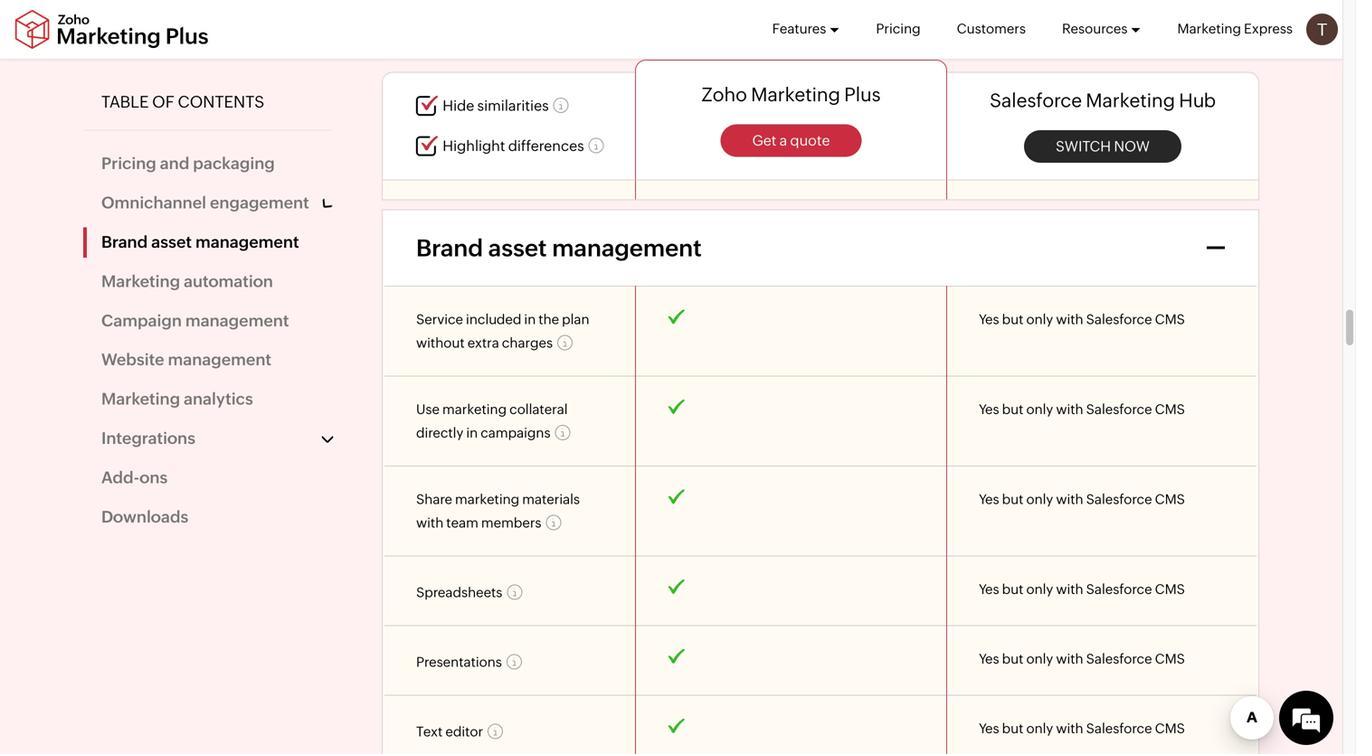 Task type: vqa. For each thing, say whether or not it's contained in the screenshot.
"Webinar"
no



Task type: describe. For each thing, give the bounding box(es) containing it.
3 yes from the top
[[979, 492, 999, 508]]

6 cms from the top
[[1155, 721, 1185, 737]]

a
[[780, 132, 787, 149]]

ons
[[140, 468, 168, 487]]

highlight differences
[[443, 137, 584, 154]]

highlight
[[443, 137, 505, 154]]

0 horizontal spatial brand
[[101, 233, 148, 251]]

zoho marketingplus logo image
[[14, 9, 210, 49]]

marketing up now
[[1086, 90, 1175, 111]]

switch
[[1056, 138, 1111, 155]]

1 horizontal spatial brand
[[416, 235, 483, 261]]

1 horizontal spatial asset
[[488, 235, 547, 261]]

6 with from the top
[[1056, 721, 1083, 737]]

contents
[[178, 93, 264, 111]]

hide similarities
[[443, 97, 549, 114]]

1 yes from the top
[[979, 312, 999, 328]]

2 yes but only with salesforce cms from the top
[[979, 402, 1185, 418]]

1 horizontal spatial brand asset management
[[416, 235, 702, 261]]

quote
[[790, 132, 830, 149]]

5 yes but only with salesforce cms from the top
[[979, 652, 1185, 667]]

2 yes from the top
[[979, 402, 999, 418]]

2 but from the top
[[1002, 402, 1024, 418]]

marketing express link
[[1177, 0, 1293, 58]]

2 only from the top
[[1026, 402, 1053, 418]]

marketing for marketing automation
[[101, 272, 180, 291]]

0 horizontal spatial asset
[[151, 233, 192, 251]]

features
[[772, 21, 826, 37]]

pricing for pricing and packaging
[[101, 154, 156, 173]]

resources link
[[1062, 0, 1141, 58]]

marketing for marketing express
[[1177, 21, 1241, 37]]

5 but from the top
[[1002, 652, 1024, 667]]

pricing and packaging
[[101, 154, 275, 173]]

marketing analytics
[[101, 390, 253, 408]]

1 with from the top
[[1056, 312, 1083, 328]]

automation
[[184, 272, 273, 291]]

plus
[[844, 84, 881, 105]]

integrations
[[101, 429, 195, 448]]

switch now link
[[1024, 130, 1182, 163]]

4 with from the top
[[1056, 582, 1083, 598]]

campaign
[[101, 311, 182, 330]]

pricing for pricing
[[876, 21, 921, 37]]

5 with from the top
[[1056, 652, 1083, 667]]

2 with from the top
[[1056, 402, 1083, 418]]

express
[[1244, 21, 1293, 37]]

features link
[[772, 0, 840, 58]]

5 yes from the top
[[979, 652, 999, 667]]

and
[[160, 154, 189, 173]]

hide
[[443, 97, 474, 114]]

6 yes but only with salesforce cms from the top
[[979, 721, 1185, 737]]

4 yes from the top
[[979, 582, 999, 598]]

omnichannel engagement
[[101, 194, 309, 212]]

differences
[[508, 137, 584, 154]]

get a quote link
[[721, 124, 862, 157]]

salesforce marketing hub
[[990, 90, 1216, 111]]

3 yes but only with salesforce cms from the top
[[979, 492, 1185, 508]]

similarities
[[477, 97, 549, 114]]

marketing up get a quote
[[751, 84, 840, 105]]

customers
[[957, 21, 1026, 37]]

4 cms from the top
[[1155, 582, 1185, 598]]



Task type: locate. For each thing, give the bounding box(es) containing it.
1 yes but only with salesforce cms from the top
[[979, 312, 1185, 328]]

5 only from the top
[[1026, 652, 1053, 667]]

switch now
[[1056, 138, 1150, 155]]

3 only from the top
[[1026, 492, 1053, 508]]

2 cms from the top
[[1155, 402, 1185, 418]]

brand asset management
[[101, 233, 299, 251], [416, 235, 702, 261]]

6 but from the top
[[1002, 721, 1024, 737]]

yes but only with salesforce cms
[[979, 312, 1185, 328], [979, 402, 1185, 418], [979, 492, 1185, 508], [979, 582, 1185, 598], [979, 652, 1185, 667], [979, 721, 1185, 737]]

management
[[195, 233, 299, 251], [552, 235, 702, 261], [185, 311, 289, 330], [168, 351, 271, 369]]

get a quote
[[752, 132, 830, 149]]

1 horizontal spatial pricing
[[876, 21, 921, 37]]

table of contents
[[101, 93, 264, 111]]

pricing up 'plus'
[[876, 21, 921, 37]]

with
[[1056, 312, 1083, 328], [1056, 402, 1083, 418], [1056, 492, 1083, 508], [1056, 582, 1083, 598], [1056, 652, 1083, 667], [1056, 721, 1083, 737]]

omnichannel
[[101, 194, 206, 212]]

pricing link
[[876, 0, 921, 58]]

website
[[101, 351, 164, 369]]

4 yes but only with salesforce cms from the top
[[979, 582, 1185, 598]]

1 only from the top
[[1026, 312, 1053, 328]]

resources
[[1062, 21, 1128, 37]]

marketing automation
[[101, 272, 273, 291]]

packaging
[[193, 154, 275, 173]]

of
[[152, 93, 174, 111]]

asset
[[151, 233, 192, 251], [488, 235, 547, 261]]

terry turtle image
[[1306, 14, 1338, 45]]

marketing up campaign
[[101, 272, 180, 291]]

salesforce
[[990, 90, 1082, 111], [1086, 312, 1152, 328], [1086, 402, 1152, 418], [1086, 492, 1152, 508], [1086, 582, 1152, 598], [1086, 652, 1152, 667], [1086, 721, 1152, 737]]

downloads
[[101, 508, 188, 526]]

yes
[[979, 312, 999, 328], [979, 402, 999, 418], [979, 492, 999, 508], [979, 582, 999, 598], [979, 652, 999, 667], [979, 721, 999, 737]]

marketing
[[1177, 21, 1241, 37], [751, 84, 840, 105], [1086, 90, 1175, 111], [101, 272, 180, 291], [101, 390, 180, 408]]

hub
[[1179, 90, 1216, 111]]

cms
[[1155, 312, 1185, 328], [1155, 402, 1185, 418], [1155, 492, 1185, 508], [1155, 582, 1185, 598], [1155, 652, 1185, 667], [1155, 721, 1185, 737]]

4 only from the top
[[1026, 582, 1053, 598]]

marketing left express
[[1177, 21, 1241, 37]]

get
[[752, 132, 777, 149]]

3 but from the top
[[1002, 492, 1024, 508]]

4 but from the top
[[1002, 582, 1024, 598]]

analytics
[[184, 390, 253, 408]]

pricing
[[876, 21, 921, 37], [101, 154, 156, 173]]

brand
[[101, 233, 148, 251], [416, 235, 483, 261]]

0 horizontal spatial pricing
[[101, 154, 156, 173]]

1 vertical spatial pricing
[[101, 154, 156, 173]]

now
[[1114, 138, 1150, 155]]

table
[[101, 93, 149, 111]]

marketing for marketing analytics
[[101, 390, 180, 408]]

zoho
[[702, 84, 747, 105]]

5 cms from the top
[[1155, 652, 1185, 667]]

but
[[1002, 312, 1024, 328], [1002, 402, 1024, 418], [1002, 492, 1024, 508], [1002, 582, 1024, 598], [1002, 652, 1024, 667], [1002, 721, 1024, 737]]

marketing up "integrations"
[[101, 390, 180, 408]]

engagement
[[210, 194, 309, 212]]

0 vertical spatial pricing
[[876, 21, 921, 37]]

add-ons
[[101, 468, 168, 487]]

add-
[[101, 468, 140, 487]]

marketing express
[[1177, 21, 1293, 37]]

1 cms from the top
[[1155, 312, 1185, 328]]

0 horizontal spatial brand asset management
[[101, 233, 299, 251]]

only
[[1026, 312, 1053, 328], [1026, 402, 1053, 418], [1026, 492, 1053, 508], [1026, 582, 1053, 598], [1026, 652, 1053, 667], [1026, 721, 1053, 737]]

3 with from the top
[[1056, 492, 1083, 508]]

1 but from the top
[[1002, 312, 1024, 328]]

website management
[[101, 351, 271, 369]]

3 cms from the top
[[1155, 492, 1185, 508]]

marketing inside the marketing express link
[[1177, 21, 1241, 37]]

campaign management
[[101, 311, 289, 330]]

zoho marketing plus
[[702, 84, 881, 105]]

pricing left the and
[[101, 154, 156, 173]]

6 yes from the top
[[979, 721, 999, 737]]

6 only from the top
[[1026, 721, 1053, 737]]

customers link
[[957, 0, 1026, 58]]



